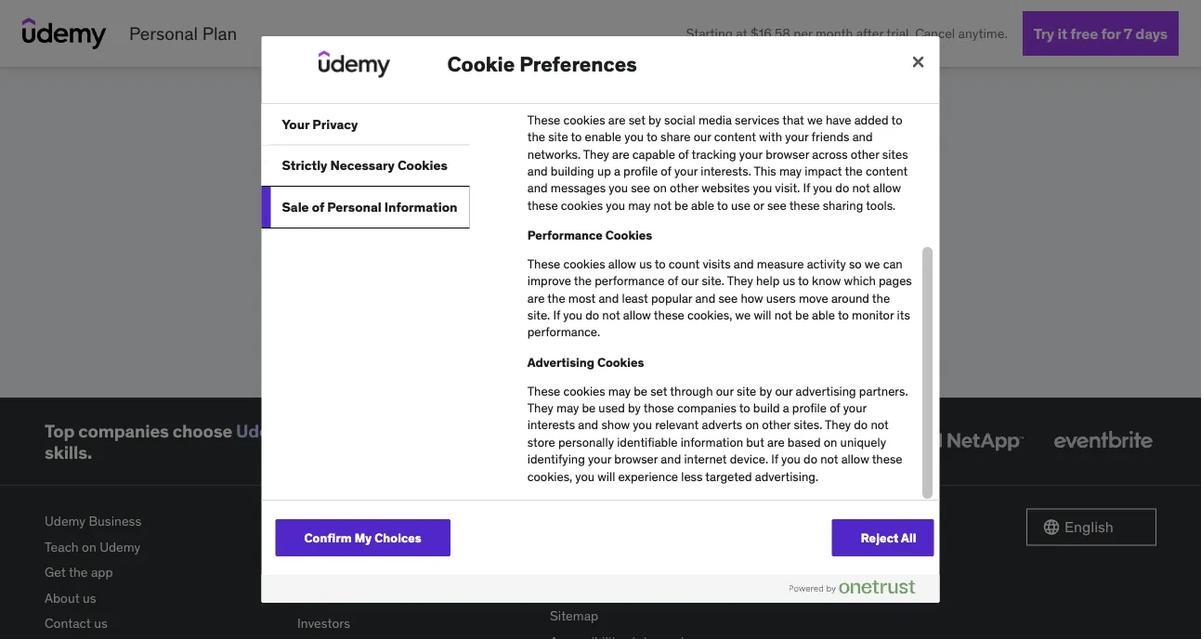Task type: vqa. For each thing, say whether or not it's contained in the screenshot.
the rightmost 'information'
yes



Task type: describe. For each thing, give the bounding box(es) containing it.
allow down least
[[623, 308, 651, 323]]

be inside 'these cookies allow us to count visits and measure activity so we can improve the performance of our site. they help us to know which pages are the most and least popular and see how users move around the site. if you do not allow these cookies, we will not be able to monitor its performance.'
[[795, 308, 809, 323]]

cookies inside tab list
[[398, 157, 448, 174]]

top companies choose udemy business
[[45, 420, 373, 443]]

identifiable
[[617, 435, 678, 450]]

see inside 'these cookies allow us to count visits and measure activity so we can improve the performance of our site. they help us to know which pages are the most and least popular and see how users move around the site. if you do not allow these cookies, we will not be able to monitor its performance.'
[[719, 291, 738, 306]]

around
[[831, 291, 870, 306]]

choices
[[375, 531, 422, 546]]

not up uniquely
[[871, 418, 889, 433]]

how
[[741, 291, 763, 306]]

up
[[597, 164, 611, 179]]

may up used
[[608, 384, 631, 399]]

set inside these cookies may be set through our site by our advertising partners. they may be used by those companies to build a profile of your interests and show you relevant adverts on other sites. they do not store personally identifiable information but are based on uniquely identifying your browser and internet device. if you do not allow these cookies, you will experience less targeted advertising.
[[650, 384, 667, 399]]

enable
[[585, 130, 621, 145]]

confirm my choices button
[[276, 520, 451, 557]]

may down capable at top right
[[628, 198, 651, 213]]

the down across
[[845, 164, 863, 179]]

nasdaq image
[[644, 422, 751, 463]]

top
[[45, 420, 75, 443]]

plan
[[202, 22, 237, 44]]

of inside 'these cookies allow us to count visits and measure activity so we can improve the performance of our site. they help us to know which pages are the most and least popular and see how users move around the site. if you do not allow these cookies, we will not be able to monitor its performance.'
[[668, 274, 678, 289]]

1 vertical spatial by
[[759, 384, 772, 399]]

your up this
[[739, 147, 763, 162]]

to left 'count'
[[655, 257, 666, 272]]

may up visit.
[[779, 164, 802, 179]]

try
[[1034, 24, 1055, 43]]

small image up so
[[861, 198, 880, 216]]

reject
[[861, 531, 899, 546]]

internet
[[684, 452, 727, 468]]

networks.
[[527, 147, 581, 162]]

blog link
[[297, 535, 535, 561]]

across
[[812, 147, 848, 162]]

not up sharing
[[852, 181, 870, 196]]

0 horizontal spatial companies
[[78, 420, 169, 443]]

1 vertical spatial other
[[670, 181, 699, 196]]

know
[[812, 274, 841, 289]]

to left enable
[[571, 130, 582, 145]]

blog
[[297, 539, 324, 556]]

0 vertical spatial udemy
[[236, 420, 294, 443]]

they inside these cookies are set by social media services that we have added to the site to enable you to share our content with your friends and networks. they are capable of tracking your browser across other sites and building up a profile of your interests. this may impact the content and messages you see on other websites you visit. if you do not allow these cookies you may not be able to use or see these sharing tools.
[[583, 147, 609, 162]]

your down the that
[[785, 130, 809, 145]]

cookie preferences alert dialog
[[262, 0, 940, 603]]

store
[[527, 435, 555, 450]]

eventbrite image
[[1050, 422, 1157, 463]]

small image down which
[[861, 302, 880, 320]]

are up enable
[[608, 113, 626, 128]]

sitemap link
[[550, 604, 788, 630]]

pages
[[879, 274, 912, 289]]

us up users
[[783, 274, 795, 289]]

this
[[754, 164, 776, 179]]

used
[[599, 401, 625, 416]]

2 horizontal spatial other
[[851, 147, 879, 162]]

confirm my choices
[[304, 531, 422, 546]]

performance cookies
[[527, 228, 652, 244]]

powered by onetrust image
[[790, 580, 916, 595]]

site inside these cookies may be set through our site by our advertising partners. they may be used by those companies to build a profile of your interests and show you relevant adverts on other sites. they do not store personally identifiable information but are based on uniquely identifying your browser and internet device. if you do not allow these cookies, you will experience less targeted advertising.
[[737, 384, 756, 399]]

can
[[883, 257, 903, 272]]

at
[[737, 25, 748, 42]]

advertising cookies
[[527, 356, 644, 371]]

try it free for 7 days
[[1034, 24, 1168, 43]]

your
[[282, 116, 310, 132]]

improve
[[527, 274, 571, 289]]

the up 'most'
[[574, 274, 592, 289]]

on up but at the bottom right
[[745, 418, 759, 433]]

affiliate
[[297, 590, 341, 607]]

and inside careers blog help and support affiliate investors
[[328, 565, 350, 581]]

information
[[385, 199, 458, 215]]

activity
[[807, 257, 846, 272]]

these inside 'these cookies allow us to count visits and measure activity so we can improve the performance of our site. they help us to know which pages are the most and least popular and see how users move around the site. if you do not allow these cookies, we will not be able to monitor its performance.'
[[654, 308, 684, 323]]

contact us link
[[45, 612, 283, 638]]

these inside these cookies may be set through our site by our advertising partners. they may be used by those companies to build a profile of your interests and show you relevant adverts on other sites. they do not store personally identifiable information but are based on uniquely identifying your browser and internet device. if you do not allow these cookies, you will experience less targeted advertising.
[[872, 452, 903, 468]]

small image inside the english button
[[1043, 519, 1062, 537]]

profile inside these cookies are set by social media services that we have added to the site to enable you to share our content with your friends and networks. they are capable of tracking your browser across other sites and building up a profile of your interests. this may impact the content and messages you see on other websites you visit. if you do not allow these cookies you may not be able to use or see these sharing tools.
[[623, 164, 658, 179]]

interests
[[527, 418, 575, 433]]

cancel
[[916, 25, 956, 42]]

identifying
[[527, 452, 585, 468]]

browser inside these cookies are set by social media services that we have added to the site to enable you to share our content with your friends and networks. they are capable of tracking your browser across other sites and building up a profile of your interests. this may impact the content and messages you see on other websites you visit. if you do not allow these cookies you may not be able to use or see these sharing tools.
[[766, 147, 809, 162]]

will inside these cookies may be set through our site by our advertising partners. they may be used by those companies to build a profile of your interests and show you relevant adverts on other sites. they do not store personally identifiable information but are based on uniquely identifying your browser and internet device. if you do not allow these cookies, you will experience less targeted advertising.
[[598, 469, 615, 485]]

will inside 'these cookies allow us to count visits and measure activity so we can improve the performance of our site. they help us to know which pages are the most and least popular and see how users move around the site. if you do not allow these cookies, we will not be able to monitor its performance.'
[[754, 308, 772, 323]]

2 vertical spatial we
[[735, 308, 751, 323]]

information inside do not sell or share my personal information sitemap
[[550, 583, 617, 600]]

do down based
[[804, 452, 818, 468]]

tab list inside 'cookie preferences' alert dialog
[[262, 104, 470, 228]]

sitemap
[[550, 609, 599, 625]]

udemy image
[[22, 18, 107, 49]]

profile inside these cookies may be set through our site by our advertising partners. they may be used by those companies to build a profile of your interests and show you relevant adverts on other sites. they do not store personally identifiable information but are based on uniquely identifying your browser and internet device. if you do not allow these cookies, you will experience less targeted advertising.
[[792, 401, 827, 416]]

cookies for performance cookies
[[605, 228, 652, 244]]

based
[[788, 435, 821, 450]]

users
[[766, 291, 796, 306]]

less
[[681, 469, 703, 485]]

contact
[[45, 616, 91, 633]]

in-
[[443, 420, 466, 443]]

free
[[1071, 24, 1099, 43]]

these cookies allow us to count visits and measure activity so we can improve the performance of our site. they help us to know which pages are the most and least popular and see how users move around the site. if you do not allow these cookies, we will not be able to monitor its performance.
[[527, 257, 912, 340]]

careers
[[297, 513, 343, 530]]

not down capable at top right
[[654, 198, 672, 213]]

strictly necessary cookies
[[282, 157, 448, 174]]

career
[[537, 420, 589, 443]]

monitor
[[852, 308, 894, 323]]

device.
[[730, 452, 768, 468]]

do up uniquely
[[854, 418, 868, 433]]

be up those
[[634, 384, 648, 399]]

tab panel inside 'cookie preferences' alert dialog
[[490, 0, 923, 499]]

but
[[746, 435, 764, 450]]

personal
[[686, 565, 736, 581]]

they inside 'these cookies allow us to count visits and measure activity so we can improve the performance of our site. they help us to know which pages are the most and least popular and see how users move around the site. if you do not allow these cookies, we will not be able to monitor its performance.'
[[727, 274, 753, 289]]

days
[[1136, 24, 1168, 43]]

small image left sites
[[861, 146, 880, 165]]

services
[[735, 113, 780, 128]]

tools.
[[866, 198, 896, 213]]

your down the tracking
[[674, 164, 698, 179]]

uniquely
[[840, 435, 886, 450]]

messages
[[551, 181, 606, 196]]

0 horizontal spatial see
[[631, 181, 650, 196]]

performance
[[527, 228, 603, 244]]

do not sell or share my personal information sitemap
[[550, 565, 736, 625]]

starting at $16.58 per month after trial. cancel anytime.
[[687, 25, 1008, 42]]

other inside these cookies may be set through our site by our advertising partners. they may be used by those companies to build a profile of your interests and show you relevant adverts on other sites. they do not store personally identifiable information but are based on uniquely identifying your browser and internet device. if you do not allow these cookies, you will experience less targeted advertising.
[[762, 418, 791, 433]]

our inside these cookies are set by social media services that we have added to the site to enable you to share our content with your friends and networks. they are capable of tracking your browser across other sites and building up a profile of your interests. this may impact the content and messages you see on other websites you visit. if you do not allow these cookies you may not be able to use or see these sharing tools.
[[694, 130, 711, 145]]

confirm
[[304, 531, 352, 546]]

personally
[[558, 435, 614, 450]]

support
[[353, 565, 400, 581]]

these for improve
[[527, 257, 560, 272]]

sell
[[592, 565, 612, 581]]

by inside these cookies are set by social media services that we have added to the site to enable you to share our content with your friends and networks. they are capable of tracking your browser across other sites and building up a profile of your interests. this may impact the content and messages you see on other websites you visit. if you do not allow these cookies you may not be able to use or see these sharing tools.
[[648, 113, 661, 128]]

to down "websites"
[[717, 198, 728, 213]]

these for the
[[527, 113, 560, 128]]

these cookies may be set through our site by our advertising partners. they may be used by those companies to build a profile of your interests and show you relevant adverts on other sites. they do not store personally identifiable information but are based on uniquely identifying your browser and internet device. if you do not allow these cookies, you will experience less targeted advertising.
[[527, 384, 908, 485]]

us up performance
[[639, 257, 652, 272]]

these down visit.
[[789, 198, 820, 213]]

business inside the udemy business teach on udemy get the app about us contact us
[[89, 513, 142, 530]]

if inside these cookies are set by social media services that we have added to the site to enable you to share our content with your friends and networks. they are capable of tracking your browser across other sites and building up a profile of your interests. this may impact the content and messages you see on other websites you visit. if you do not allow these cookies you may not be able to use or see these sharing tools.
[[803, 181, 810, 196]]

your down partners. on the right bottom
[[843, 401, 867, 416]]

these up performance
[[527, 198, 558, 213]]

cookies for may
[[563, 384, 605, 399]]

us right about
[[83, 590, 96, 607]]

help and support link
[[297, 561, 535, 586]]

they up interests
[[527, 401, 553, 416]]

least
[[622, 291, 648, 306]]

to right added
[[891, 113, 903, 128]]

try it free for 7 days link
[[1023, 11, 1180, 56]]

my
[[355, 531, 372, 546]]

allow up performance
[[608, 257, 636, 272]]

your down personally
[[588, 452, 611, 468]]

those
[[643, 401, 674, 416]]

not down users
[[774, 308, 792, 323]]

2 udemy logo image from the left
[[314, 46, 396, 83]]

0 vertical spatial personal
[[129, 22, 198, 44]]

the up monitor on the right of page
[[872, 291, 890, 306]]

or inside do not sell or share my personal information sitemap
[[615, 565, 627, 581]]

cookies down messages
[[561, 198, 603, 213]]

personal inside tab list
[[327, 199, 382, 215]]



Task type: locate. For each thing, give the bounding box(es) containing it.
0 horizontal spatial information
[[550, 583, 617, 600]]

cookie
[[448, 51, 515, 77]]

small image left english
[[1043, 519, 1062, 537]]

to inside these cookies may be set through our site by our advertising partners. they may be used by those companies to build a profile of your interests and show you relevant adverts on other sites. they do not store personally identifiable information but are based on uniquely identifying your browser and internet device. if you do not allow these cookies, you will experience less targeted advertising.
[[739, 401, 750, 416]]

cookies for are
[[563, 113, 605, 128]]

1 udemy logo image from the left
[[271, 46, 438, 83]]

2 horizontal spatial we
[[865, 257, 880, 272]]

it
[[1058, 24, 1068, 43]]

0 horizontal spatial personal
[[129, 22, 198, 44]]

2 vertical spatial these
[[527, 384, 560, 399]]

which
[[844, 274, 876, 289]]

for
[[1102, 24, 1121, 43]]

1 vertical spatial will
[[598, 469, 615, 485]]

to inside to build in-demand career skills.
[[377, 420, 394, 443]]

0 vertical spatial share
[[661, 130, 691, 145]]

1 horizontal spatial build
[[753, 401, 780, 416]]

to down 'around' on the right
[[838, 308, 849, 323]]

0 vertical spatial or
[[753, 198, 764, 213]]

$16.58
[[751, 25, 791, 42]]

1 vertical spatial profile
[[792, 401, 827, 416]]

0 horizontal spatial site.
[[527, 308, 550, 323]]

preferences
[[520, 51, 637, 77]]

1 horizontal spatial udemy
[[100, 539, 141, 556]]

cookies up enable
[[563, 113, 605, 128]]

these for may
[[527, 384, 560, 399]]

2 horizontal spatial by
[[759, 384, 772, 399]]

0 vertical spatial see
[[631, 181, 650, 196]]

our left advertising
[[775, 384, 793, 399]]

strictly
[[282, 157, 328, 174]]

will down how
[[754, 308, 772, 323]]

1 horizontal spatial information
[[681, 435, 743, 450]]

allow down uniquely
[[841, 452, 869, 468]]

browser inside these cookies may be set through our site by our advertising partners. they may be used by those companies to build a profile of your interests and show you relevant adverts on other sites. they do not store personally identifiable information but are based on uniquely identifying your browser and internet device. if you do not allow these cookies, you will experience less targeted advertising.
[[614, 452, 658, 468]]

1 vertical spatial a
[[783, 401, 789, 416]]

on inside the udemy business teach on udemy get the app about us contact us
[[82, 539, 97, 556]]

careers blog help and support affiliate investors
[[297, 513, 400, 633]]

1 vertical spatial able
[[812, 308, 835, 323]]

performance
[[595, 274, 665, 289]]

0 vertical spatial content
[[714, 130, 756, 145]]

these down advertising
[[527, 384, 560, 399]]

0 vertical spatial business
[[298, 420, 373, 443]]

2 vertical spatial if
[[771, 452, 778, 468]]

small image left can
[[861, 250, 880, 268]]

sites
[[882, 147, 908, 162]]

if inside these cookies may be set through our site by our advertising partners. they may be used by those companies to build a profile of your interests and show you relevant adverts on other sites. they do not store personally identifiable information but are based on uniquely identifying your browser and internet device. if you do not allow these cookies, you will experience less targeted advertising.
[[771, 452, 778, 468]]

our right through
[[716, 384, 734, 399]]

do
[[835, 181, 849, 196], [585, 308, 599, 323], [854, 418, 868, 433], [804, 452, 818, 468]]

careers link
[[297, 509, 535, 535]]

have
[[826, 113, 852, 128]]

media
[[698, 113, 732, 128]]

set up capable at top right
[[629, 113, 645, 128]]

get
[[45, 565, 66, 581]]

adverts
[[702, 418, 743, 433]]

business up careers
[[298, 420, 373, 443]]

do down 'most'
[[585, 308, 599, 323]]

friends
[[812, 130, 850, 145]]

these up improve
[[527, 257, 560, 272]]

share
[[661, 130, 691, 145], [630, 565, 662, 581]]

investors
[[297, 616, 350, 633]]

box image
[[837, 422, 899, 463]]

of up popular
[[668, 274, 678, 289]]

0 horizontal spatial profile
[[623, 164, 658, 179]]

1 horizontal spatial see
[[719, 291, 738, 306]]

1 vertical spatial set
[[650, 384, 667, 399]]

performance.
[[527, 325, 600, 340]]

0 vertical spatial will
[[754, 308, 772, 323]]

be inside these cookies are set by social media services that we have added to the site to enable you to share our content with your friends and networks. they are capable of tracking your browser across other sites and building up a profile of your interests. this may impact the content and messages you see on other websites you visit. if you do not allow these cookies you may not be able to use or see these sharing tools.
[[674, 198, 688, 213]]

do up sharing
[[835, 181, 849, 196]]

by left social
[[648, 113, 661, 128]]

able
[[691, 198, 714, 213], [812, 308, 835, 323]]

1 vertical spatial these
[[527, 257, 560, 272]]

these inside 'these cookies allow us to count visits and measure activity so we can improve the performance of our site. they help us to know which pages are the most and least popular and see how users move around the site. if you do not allow these cookies, we will not be able to monitor its performance.'
[[527, 257, 560, 272]]

1 horizontal spatial site
[[737, 384, 756, 399]]

sites.
[[794, 418, 822, 433]]

0 vertical spatial information
[[681, 435, 743, 450]]

visits
[[703, 257, 731, 272]]

1 vertical spatial site.
[[527, 308, 550, 323]]

teach on udemy link
[[45, 535, 283, 561]]

0 horizontal spatial able
[[691, 198, 714, 213]]

the down improve
[[547, 291, 565, 306]]

cookies, inside 'these cookies allow us to count visits and measure activity so we can improve the performance of our site. they help us to know which pages are the most and least popular and see how users move around the site. if you do not allow these cookies, we will not be able to monitor its performance.'
[[687, 308, 732, 323]]

get the app link
[[45, 561, 283, 586]]

small image
[[861, 146, 880, 165], [861, 198, 880, 216], [861, 250, 880, 268], [861, 302, 880, 320], [1043, 519, 1062, 537]]

2 vertical spatial other
[[762, 418, 791, 433]]

our down 'count'
[[681, 274, 699, 289]]

0 horizontal spatial set
[[629, 113, 645, 128]]

not inside do not sell or share my personal information sitemap
[[570, 565, 589, 581]]

profile
[[623, 164, 658, 179], [792, 401, 827, 416]]

0 horizontal spatial if
[[553, 308, 560, 323]]

may up career
[[556, 401, 579, 416]]

1 horizontal spatial personal
[[327, 199, 382, 215]]

we down how
[[735, 308, 751, 323]]

cookies up used
[[597, 356, 644, 371]]

content down the media
[[714, 130, 756, 145]]

1 horizontal spatial by
[[648, 113, 661, 128]]

1 horizontal spatial content
[[866, 164, 908, 179]]

you
[[624, 130, 644, 145], [609, 181, 628, 196], [753, 181, 772, 196], [813, 181, 833, 196], [606, 198, 625, 213], [563, 308, 582, 323], [633, 418, 652, 433], [781, 452, 801, 468], [575, 469, 595, 485]]

will
[[754, 308, 772, 323], [598, 469, 615, 485]]

0 vertical spatial udemy business link
[[236, 420, 373, 443]]

not down based
[[820, 452, 838, 468]]

on right based
[[824, 435, 837, 450]]

able inside these cookies are set by social media services that we have added to the site to enable you to share our content with your friends and networks. they are capable of tracking your browser across other sites and building up a profile of your interests. this may impact the content and messages you see on other websites you visit. if you do not allow these cookies you may not be able to use or see these sharing tools.
[[691, 198, 714, 213]]

cookies, inside these cookies may be set through our site by our advertising partners. they may be used by those companies to build a profile of your interests and show you relevant adverts on other sites. they do not store personally identifiable information but are based on uniquely identifying your browser and internet device. if you do not allow these cookies, you will experience less targeted advertising.
[[527, 469, 572, 485]]

udemy business link up careers
[[236, 420, 373, 443]]

on right teach on the bottom left
[[82, 539, 97, 556]]

1 horizontal spatial site.
[[702, 274, 725, 289]]

tab list containing your privacy
[[262, 104, 470, 228]]

companies down through
[[677, 401, 736, 416]]

1 horizontal spatial business
[[298, 420, 373, 443]]

2 vertical spatial by
[[628, 401, 641, 416]]

to up capable at top right
[[646, 130, 658, 145]]

a up volkswagen icon
[[783, 401, 789, 416]]

are down enable
[[612, 147, 629, 162]]

your privacy
[[282, 116, 358, 132]]

or right sell
[[615, 565, 627, 581]]

0 horizontal spatial build
[[398, 420, 440, 443]]

0 horizontal spatial business
[[89, 513, 142, 530]]

cookies for advertising cookies
[[597, 356, 644, 371]]

0 horizontal spatial we
[[735, 308, 751, 323]]

anytime.
[[959, 25, 1008, 42]]

1 horizontal spatial cookies,
[[687, 308, 732, 323]]

allow inside these cookies are set by social media services that we have added to the site to enable you to share our content with your friends and networks. they are capable of tracking your browser across other sites and building up a profile of your interests. this may impact the content and messages you see on other websites you visit. if you do not allow these cookies you may not be able to use or see these sharing tools.
[[873, 181, 901, 196]]

site
[[548, 130, 568, 145], [737, 384, 756, 399]]

us
[[639, 257, 652, 272], [783, 274, 795, 289], [83, 590, 96, 607], [94, 616, 108, 633]]

set up those
[[650, 384, 667, 399]]

sale
[[282, 199, 309, 215]]

netapp image
[[921, 422, 1028, 463]]

of inside these cookies may be set through our site by our advertising partners. they may be used by those companies to build a profile of your interests and show you relevant adverts on other sites. they do not store personally identifiable information but are based on uniquely identifying your browser and internet device. if you do not allow these cookies, you will experience less targeted advertising.
[[830, 401, 840, 416]]

on down capable at top right
[[653, 181, 667, 196]]

set inside these cookies are set by social media services that we have added to the site to enable you to share our content with your friends and networks. they are capable of tracking your browser across other sites and building up a profile of your interests. this may impact the content and messages you see on other websites you visit. if you do not allow these cookies you may not be able to use or see these sharing tools.
[[629, 113, 645, 128]]

0 vertical spatial if
[[803, 181, 810, 196]]

0 vertical spatial build
[[753, 401, 780, 416]]

able down "websites"
[[691, 198, 714, 213]]

you inside 'these cookies allow us to count visits and measure activity so we can improve the performance of our site. they help us to know which pages are the most and least popular and see how users move around the site. if you do not allow these cookies, we will not be able to monitor its performance.'
[[563, 308, 582, 323]]

site.
[[702, 274, 725, 289], [527, 308, 550, 323]]

0 vertical spatial by
[[648, 113, 661, 128]]

profile down capable at top right
[[623, 164, 658, 179]]

build inside these cookies may be set through our site by our advertising partners. they may be used by those companies to build a profile of your interests and show you relevant adverts on other sites. they do not store personally identifiable information but are based on uniquely identifying your browser and internet device. if you do not allow these cookies, you will experience less targeted advertising.
[[753, 401, 780, 416]]

or inside these cookies are set by social media services that we have added to the site to enable you to share our content with your friends and networks. they are capable of tracking your browser across other sites and building up a profile of your interests. this may impact the content and messages you see on other websites you visit. if you do not allow these cookies you may not be able to use or see these sharing tools.
[[753, 198, 764, 213]]

they right the sites.
[[825, 418, 851, 433]]

0 vertical spatial we
[[807, 113, 823, 128]]

tab list
[[262, 104, 470, 228]]

1 these from the top
[[527, 113, 560, 128]]

cookies inside these cookies may be set through our site by our advertising partners. they may be used by those companies to build a profile of your interests and show you relevant adverts on other sites. they do not store personally identifiable information but are based on uniquely identifying your browser and internet device. if you do not allow these cookies, you will experience less targeted advertising.
[[563, 384, 605, 399]]

build up but at the bottom right
[[753, 401, 780, 416]]

by
[[648, 113, 661, 128], [759, 384, 772, 399], [628, 401, 641, 416]]

1 vertical spatial personal
[[327, 199, 382, 215]]

information inside these cookies may be set through our site by our advertising partners. they may be used by those companies to build a profile of your interests and show you relevant adverts on other sites. they do not store personally identifiable information but are based on uniquely identifying your browser and internet device. if you do not allow these cookies, you will experience less targeted advertising.
[[681, 435, 743, 450]]

small image
[[861, 94, 880, 113]]

english
[[1065, 518, 1114, 537]]

1 horizontal spatial or
[[753, 198, 764, 213]]

1 horizontal spatial will
[[754, 308, 772, 323]]

1 vertical spatial we
[[865, 257, 880, 272]]

popular
[[651, 291, 692, 306]]

0 horizontal spatial or
[[615, 565, 627, 581]]

of down capable at top right
[[661, 164, 671, 179]]

move
[[799, 291, 828, 306]]

1 vertical spatial site
[[737, 384, 756, 399]]

us right contact
[[94, 616, 108, 633]]

the right the get
[[69, 565, 88, 581]]

site. up performance.
[[527, 308, 550, 323]]

be down move
[[795, 308, 809, 323]]

will down personally
[[598, 469, 615, 485]]

advertising
[[796, 384, 856, 399]]

1 vertical spatial cookies,
[[527, 469, 572, 485]]

all
[[902, 531, 917, 546]]

udemy
[[236, 420, 294, 443], [45, 513, 86, 530], [100, 539, 141, 556]]

build left in-
[[398, 420, 440, 443]]

0 vertical spatial able
[[691, 198, 714, 213]]

if inside 'these cookies allow us to count visits and measure activity so we can improve the performance of our site. they help us to know which pages are the most and least popular and see how users move around the site. if you do not allow these cookies, we will not be able to monitor its performance.'
[[553, 308, 560, 323]]

udemy business link
[[236, 420, 373, 443], [45, 509, 283, 535]]

see down visit.
[[767, 198, 787, 213]]

0 vertical spatial cookies
[[398, 157, 448, 174]]

my
[[665, 565, 682, 581]]

1 vertical spatial udemy
[[45, 513, 86, 530]]

able down move
[[812, 308, 835, 323]]

or right use
[[753, 198, 764, 213]]

1 horizontal spatial companies
[[677, 401, 736, 416]]

1 vertical spatial if
[[553, 308, 560, 323]]

privacy
[[313, 116, 358, 132]]

cookie preferences
[[448, 51, 637, 77]]

teach
[[45, 539, 79, 556]]

able inside 'these cookies allow us to count visits and measure activity so we can improve the performance of our site. they help us to know which pages are the most and least popular and see how users move around the site. if you do not allow these cookies, we will not be able to monitor its performance.'
[[812, 308, 835, 323]]

to left in-
[[377, 420, 394, 443]]

added
[[854, 113, 889, 128]]

necessary
[[331, 157, 395, 174]]

do inside 'these cookies allow us to count visits and measure activity so we can improve the performance of our site. they help us to know which pages are the most and least popular and see how users move around the site. if you do not allow these cookies, we will not be able to monitor its performance.'
[[585, 308, 599, 323]]

impact
[[805, 164, 842, 179]]

cookies
[[398, 157, 448, 174], [605, 228, 652, 244], [597, 356, 644, 371]]

be left used
[[582, 401, 596, 416]]

do inside these cookies are set by social media services that we have added to the site to enable you to share our content with your friends and networks. they are capable of tracking your browser across other sites and building up a profile of your interests. this may impact the content and messages you see on other websites you visit. if you do not allow these cookies you may not be able to use or see these sharing tools.
[[835, 181, 849, 196]]

our inside 'these cookies allow us to count visits and measure activity so we can improve the performance of our site. they help us to know which pages are the most and least popular and see how users move around the site. if you do not allow these cookies, we will not be able to monitor its performance.'
[[681, 274, 699, 289]]

about
[[45, 590, 80, 607]]

share inside do not sell or share my personal information sitemap
[[630, 565, 662, 581]]

our
[[694, 130, 711, 145], [681, 274, 699, 289], [716, 384, 734, 399], [775, 384, 793, 399]]

2 horizontal spatial if
[[803, 181, 810, 196]]

these inside these cookies are set by social media services that we have added to the site to enable you to share our content with your friends and networks. they are capable of tracking your browser across other sites and building up a profile of your interests. this may impact the content and messages you see on other websites you visit. if you do not allow these cookies you may not be able to use or see these sharing tools.
[[527, 113, 560, 128]]

cookies for allow
[[563, 257, 605, 272]]

count
[[669, 257, 700, 272]]

we right so
[[865, 257, 880, 272]]

relevant
[[655, 418, 699, 433]]

1 vertical spatial companies
[[78, 420, 169, 443]]

the
[[527, 130, 545, 145], [845, 164, 863, 179], [574, 274, 592, 289], [547, 291, 565, 306], [872, 291, 890, 306], [69, 565, 88, 581]]

1 vertical spatial information
[[550, 583, 617, 600]]

cookies, down identifying at the left bottom
[[527, 469, 572, 485]]

companies inside these cookies may be set through our site by our advertising partners. they may be used by those companies to build a profile of your interests and show you relevant adverts on other sites. they do not store personally identifiable information but are based on uniquely identifying your browser and internet device. if you do not allow these cookies, you will experience less targeted advertising.
[[677, 401, 736, 416]]

business
[[298, 420, 373, 443], [89, 513, 142, 530]]

information
[[681, 435, 743, 450], [550, 583, 617, 600]]

are inside 'these cookies allow us to count visits and measure activity so we can improve the performance of our site. they help us to know which pages are the most and least popular and see how users move around the site. if you do not allow these cookies, we will not be able to monitor its performance.'
[[527, 291, 545, 306]]

these inside these cookies may be set through our site by our advertising partners. they may be used by those companies to build a profile of your interests and show you relevant adverts on other sites. they do not store personally identifiable information but are based on uniquely identifying your browser and internet device. if you do not allow these cookies, you will experience less targeted advertising.
[[527, 384, 560, 399]]

allow inside these cookies may be set through our site by our advertising partners. they may be used by those companies to build a profile of your interests and show you relevant adverts on other sites. they do not store personally identifiable information but are based on uniquely identifying your browser and internet device. if you do not allow these cookies, you will experience less targeted advertising.
[[841, 452, 869, 468]]

1 horizontal spatial profile
[[792, 401, 827, 416]]

personal
[[129, 22, 198, 44], [327, 199, 382, 215]]

advertising
[[527, 356, 594, 371]]

0 horizontal spatial browser
[[614, 452, 658, 468]]

business up app
[[89, 513, 142, 530]]

volkswagen image
[[773, 422, 814, 463]]

the inside the udemy business teach on udemy get the app about us contact us
[[69, 565, 88, 581]]

tab panel
[[490, 0, 923, 499]]

tab panel containing these cookies are set by social media services that we have added to the site to enable you to share our content with your friends and networks. they are capable of tracking your browser across other sites and building up a profile of your interests. this may impact the content and messages you see on other websites you visit. if you do not allow these cookies you may not be able to use or see these sharing tools.
[[490, 0, 923, 499]]

1 vertical spatial udemy business link
[[45, 509, 283, 535]]

2 horizontal spatial udemy
[[236, 420, 294, 443]]

0 horizontal spatial will
[[598, 469, 615, 485]]

other
[[851, 147, 879, 162], [670, 181, 699, 196], [762, 418, 791, 433]]

udemy logo image
[[271, 46, 438, 83], [314, 46, 396, 83]]

1 horizontal spatial able
[[812, 308, 835, 323]]

2 horizontal spatial see
[[767, 198, 787, 213]]

1 vertical spatial business
[[89, 513, 142, 530]]

the up networks.
[[527, 130, 545, 145]]

1 vertical spatial or
[[615, 565, 627, 581]]

site inside these cookies are set by social media services that we have added to the site to enable you to share our content with your friends and networks. they are capable of tracking your browser across other sites and building up a profile of your interests. this may impact the content and messages you see on other websites you visit. if you do not allow these cookies you may not be able to use or see these sharing tools.
[[548, 130, 568, 145]]

that
[[782, 113, 804, 128]]

choose
[[173, 420, 232, 443]]

0 vertical spatial browser
[[766, 147, 809, 162]]

browser
[[766, 147, 809, 162], [614, 452, 658, 468]]

0 horizontal spatial content
[[714, 130, 756, 145]]

do
[[550, 565, 567, 581]]

advertising.
[[755, 469, 819, 485]]

affiliate link
[[297, 586, 535, 612]]

a inside these cookies are set by social media services that we have added to the site to enable you to share our content with your friends and networks. they are capable of tracking your browser across other sites and building up a profile of your interests. this may impact the content and messages you see on other websites you visit. if you do not allow these cookies you may not be able to use or see these sharing tools.
[[614, 164, 620, 179]]

2 these from the top
[[527, 257, 560, 272]]

1 horizontal spatial other
[[762, 418, 791, 433]]

our up the tracking
[[694, 130, 711, 145]]

0 vertical spatial profile
[[623, 164, 658, 179]]

other left sites
[[851, 147, 879, 162]]

1 vertical spatial share
[[630, 565, 662, 581]]

2 vertical spatial see
[[719, 291, 738, 306]]

0 horizontal spatial by
[[628, 401, 641, 416]]

see
[[631, 181, 650, 196], [767, 198, 787, 213], [719, 291, 738, 306]]

1 vertical spatial content
[[866, 164, 908, 179]]

are inside these cookies may be set through our site by our advertising partners. they may be used by those companies to build a profile of your interests and show you relevant adverts on other sites. they do not store personally identifiable information but are based on uniquely identifying your browser and internet device. if you do not allow these cookies, you will experience less targeted advertising.
[[767, 435, 785, 450]]

other up but at the bottom right
[[762, 418, 791, 433]]

2 vertical spatial cookies
[[597, 356, 644, 371]]

1 vertical spatial see
[[767, 198, 787, 213]]

0 vertical spatial a
[[614, 164, 620, 179]]

of right sale
[[312, 199, 325, 215]]

of down advertising
[[830, 401, 840, 416]]

0 vertical spatial site
[[548, 130, 568, 145]]

cookies down the advertising cookies
[[563, 384, 605, 399]]

1 vertical spatial browser
[[614, 452, 658, 468]]

0 vertical spatial set
[[629, 113, 645, 128]]

0 horizontal spatial other
[[670, 181, 699, 196]]

english button
[[1027, 509, 1157, 546]]

and
[[853, 130, 873, 145], [527, 164, 548, 179], [527, 181, 548, 196], [734, 257, 754, 272], [599, 291, 619, 306], [695, 291, 716, 306], [578, 418, 598, 433], [661, 452, 681, 468], [328, 565, 350, 581]]

profile up the sites.
[[792, 401, 827, 416]]

build
[[753, 401, 780, 416], [398, 420, 440, 443]]

see down capable at top right
[[631, 181, 650, 196]]

0 vertical spatial cookies,
[[687, 308, 732, 323]]

0 horizontal spatial a
[[614, 164, 620, 179]]

1 horizontal spatial if
[[771, 452, 778, 468]]

cookies up information
[[398, 157, 448, 174]]

udemy right the choose
[[236, 420, 294, 443]]

0 horizontal spatial cookies,
[[527, 469, 572, 485]]

not
[[852, 181, 870, 196], [654, 198, 672, 213], [602, 308, 620, 323], [774, 308, 792, 323], [871, 418, 889, 433], [820, 452, 838, 468], [570, 565, 589, 581]]

demand
[[466, 420, 533, 443]]

are down improve
[[527, 291, 545, 306]]

month
[[816, 25, 854, 42]]

per
[[794, 25, 813, 42]]

0 vertical spatial these
[[527, 113, 560, 128]]

not down performance
[[602, 308, 620, 323]]

companies right top
[[78, 420, 169, 443]]

we inside these cookies are set by social media services that we have added to the site to enable you to share our content with your friends and networks. they are capable of tracking your browser across other sites and building up a profile of your interests. this may impact the content and messages you see on other websites you visit. if you do not allow these cookies you may not be able to use or see these sharing tools.
[[807, 113, 823, 128]]

are
[[608, 113, 626, 128], [612, 147, 629, 162], [527, 291, 545, 306], [767, 435, 785, 450]]

if up advertising.
[[771, 452, 778, 468]]

of right capable at top right
[[678, 147, 689, 162]]

2 vertical spatial udemy
[[100, 539, 141, 556]]

these down popular
[[654, 308, 684, 323]]

other left "websites"
[[670, 181, 699, 196]]

1 horizontal spatial set
[[650, 384, 667, 399]]

on inside these cookies are set by social media services that we have added to the site to enable you to share our content with your friends and networks. they are capable of tracking your browser across other sites and building up a profile of your interests. this may impact the content and messages you see on other websites you visit. if you do not allow these cookies you may not be able to use or see these sharing tools.
[[653, 181, 667, 196]]

udemy up teach on the bottom left
[[45, 513, 86, 530]]

to up move
[[798, 274, 809, 289]]

0 vertical spatial other
[[851, 147, 879, 162]]

of inside tab list
[[312, 199, 325, 215]]

3 these from the top
[[527, 384, 560, 399]]

by right used
[[628, 401, 641, 416]]

cookies inside 'these cookies allow us to count visits and measure activity so we can improve the performance of our site. they help us to know which pages are the most and least popular and see how users move around the site. if you do not allow these cookies, we will not be able to monitor its performance.'
[[563, 257, 605, 272]]

cookies
[[563, 113, 605, 128], [561, 198, 603, 213], [563, 257, 605, 272], [563, 384, 605, 399]]

show
[[601, 418, 630, 433]]

reject all button
[[833, 520, 935, 557]]

tracking
[[692, 147, 736, 162]]

they up how
[[727, 274, 753, 289]]

starting
[[687, 25, 733, 42]]

share inside these cookies are set by social media services that we have added to the site to enable you to share our content with your friends and networks. they are capable of tracking your browser across other sites and building up a profile of your interests. this may impact the content and messages you see on other websites you visit. if you do not allow these cookies you may not be able to use or see these sharing tools.
[[661, 130, 691, 145]]

to up adverts on the bottom of the page
[[739, 401, 750, 416]]

site. down visits
[[702, 274, 725, 289]]

its
[[897, 308, 910, 323]]

0 horizontal spatial udemy
[[45, 513, 86, 530]]

build inside to build in-demand career skills.
[[398, 420, 440, 443]]

1 vertical spatial cookies
[[605, 228, 652, 244]]

a inside these cookies may be set through our site by our advertising partners. they may be used by those companies to build a profile of your interests and show you relevant adverts on other sites. they do not store personally identifiable information but are based on uniquely identifying your browser and internet device. if you do not allow these cookies, you will experience less targeted advertising.
[[783, 401, 789, 416]]

targeted
[[705, 469, 752, 485]]



